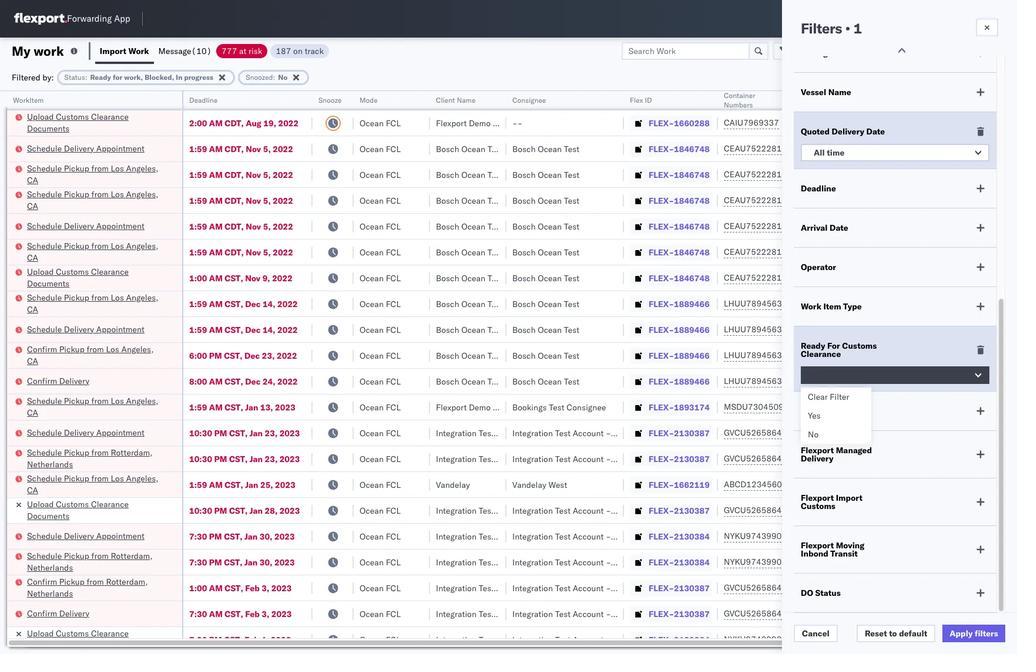 Task type: describe. For each thing, give the bounding box(es) containing it.
pm up 1:00 am cst, feb 3, 2023
[[209, 558, 222, 568]]

reset to default button
[[857, 625, 936, 643]]

1
[[854, 19, 862, 37]]

jan left 25,
[[245, 480, 258, 490]]

2 ocean fcl from the top
[[360, 144, 401, 154]]

cancel
[[802, 629, 830, 639]]

filters
[[801, 19, 842, 37]]

delivery inside flexport managed delivery
[[801, 454, 834, 464]]

3 gvcu5265864 from the top
[[724, 505, 782, 516]]

resize handle column header for flex id
[[704, 91, 718, 655]]

5 lagerfeld from the top
[[631, 558, 666, 568]]

all
[[814, 148, 825, 158]]

flexport managed delivery
[[801, 446, 872, 464]]

1660288
[[674, 118, 710, 128]]

2023 down 28,
[[274, 532, 295, 542]]

numbers for container numbers
[[724, 101, 753, 109]]

pickup for sixth schedule pickup from los angeles, ca button from the bottom of the page
[[64, 163, 89, 174]]

schedule pickup from los angeles, ca link for fourth schedule pickup from los angeles, ca button from the bottom of the page
[[27, 240, 167, 264]]

2130387 for confirm pickup from rotterdam, netherlands
[[674, 583, 710, 594]]

west
[[549, 480, 567, 490]]

gaurav jawla for schedule delivery appointment
[[947, 221, 996, 232]]

arrival
[[801, 223, 828, 233]]

1 5, from the top
[[263, 144, 271, 154]]

5 schedule delivery appointment button from the top
[[27, 530, 145, 543]]

4 schedule from the top
[[27, 221, 62, 231]]

blocked,
[[145, 73, 174, 81]]

7 flex- from the top
[[649, 273, 674, 284]]

1 1:59 am cdt, nov 5, 2022 from the top
[[189, 144, 293, 154]]

omkar for lhuu7894563, uetu5238478
[[947, 351, 972, 361]]

8 lagerfeld from the top
[[631, 635, 666, 646]]

work,
[[124, 73, 143, 81]]

1 horizontal spatial deadline
[[801, 183, 836, 194]]

in
[[176, 73, 182, 81]]

snoozed : no
[[246, 73, 288, 81]]

clear filter
[[808, 392, 850, 403]]

name for consignee name
[[845, 48, 867, 58]]

caiu7969337
[[724, 118, 779, 128]]

jan up 1:00 am cst, feb 3, 2023
[[245, 558, 258, 568]]

1 7:30 from the top
[[189, 532, 207, 542]]

lhuu7894563, uetu5238478 for schedule delivery appointment
[[724, 324, 844, 335]]

cst, for 7:30 pm cst, jan 30, 2023 schedule pickup from rotterdam, netherlands button
[[224, 558, 243, 568]]

ceau7522281, for fourth schedule pickup from los angeles, ca button from the bottom of the page
[[724, 247, 784, 257]]

1 confirm delivery link from the top
[[27, 375, 89, 387]]

exception
[[801, 406, 840, 417]]

filter
[[830, 392, 850, 403]]

batch action button
[[933, 42, 1010, 60]]

pm down 1:59 am cst, jan 25, 2023
[[214, 506, 227, 516]]

7 account from the top
[[573, 609, 604, 620]]

3 maeu9408431 from the top
[[801, 506, 860, 516]]

2 lagerfeld from the top
[[631, 454, 666, 465]]

Search Work text field
[[622, 42, 750, 60]]

7 karl from the top
[[613, 609, 628, 620]]

19,
[[264, 118, 276, 128]]

6 lagerfeld from the top
[[631, 583, 666, 594]]

1 upload customs clearance documents from the top
[[27, 111, 129, 134]]

4 am from the top
[[209, 195, 223, 206]]

flex-1846748 for 2nd schedule pickup from los angeles, ca button from the top of the page
[[649, 195, 710, 206]]

2 am from the top
[[209, 144, 223, 154]]

lhuu7894563, for schedule delivery appointment
[[724, 324, 785, 335]]

lhuu7894563, for schedule pickup from los angeles, ca
[[724, 299, 785, 309]]

confirm delivery for second confirm delivery link from the bottom of the page
[[27, 376, 89, 386]]

4 lhuu7894563, from the top
[[724, 376, 785, 387]]

1889466 for confirm pickup from los angeles, ca
[[674, 351, 710, 361]]

14 flex- from the top
[[649, 454, 674, 465]]

8 schedule from the top
[[27, 396, 62, 406]]

1893174
[[674, 402, 710, 413]]

cst, for 1st confirm delivery button from the bottom
[[225, 609, 243, 620]]

1 ocean fcl from the top
[[360, 118, 401, 128]]

20 ocean fcl from the top
[[360, 609, 401, 620]]

Search Shipments (/) text field
[[792, 10, 906, 28]]

0 horizontal spatial no
[[278, 73, 288, 81]]

feb for 1:00 am cst, feb 3, 2023
[[245, 583, 260, 594]]

ceau7522281, for sixth schedule pickup from los angeles, ca button from the bottom of the page
[[724, 169, 784, 180]]

3 ca from the top
[[27, 252, 38, 263]]

777
[[222, 46, 237, 56]]

actions
[[973, 96, 998, 105]]

7 ca from the top
[[27, 485, 38, 496]]

1 vertical spatial 23,
[[265, 428, 278, 439]]

3 2130384 from the top
[[674, 635, 710, 646]]

resize handle column header for consignee
[[610, 91, 624, 655]]

1 vertical spatial date
[[830, 223, 849, 233]]

ceau7522281, hlxu6269489, hlxu8034992 for sixth schedule pickup from los angeles, ca button from the bottom of the page
[[724, 169, 906, 180]]

inbond
[[801, 549, 829, 560]]

do status
[[801, 588, 841, 599]]

confirm pickup from rotterdam, netherlands link
[[27, 576, 167, 600]]

9 fcl from the top
[[386, 325, 401, 335]]

2 7:30 from the top
[[189, 558, 207, 568]]

snooze
[[319, 96, 342, 105]]

container
[[724, 91, 756, 100]]

4 integration from the top
[[513, 532, 553, 542]]

schedule delivery appointment for 1:59 am cst, dec 14, 2022
[[27, 324, 145, 335]]

3 am from the top
[[209, 170, 223, 180]]

7 1:59 from the top
[[189, 325, 207, 335]]

5 karl from the top
[[613, 558, 628, 568]]

feb for 7:30 pm cst, feb 4, 2023
[[245, 635, 259, 646]]

cst, for confirm pickup from los angeles, ca button
[[224, 351, 243, 361]]

lhuu7894563, uetu5238478 for confirm pickup from los angeles, ca
[[724, 350, 844, 361]]

schedule pickup from rotterdam, netherlands button for 10:30 pm cst, jan 23, 2023
[[27, 447, 167, 472]]

6 account from the top
[[573, 583, 604, 594]]

1 vertical spatial type
[[842, 406, 861, 417]]

jan left 28,
[[250, 506, 263, 516]]

resize handle column header for container numbers
[[781, 91, 795, 655]]

7 am from the top
[[209, 273, 223, 284]]

default
[[899, 629, 928, 639]]

5 hlxu6269489, from the top
[[787, 247, 847, 257]]

apply filters
[[950, 629, 999, 639]]

0 horizontal spatial ready
[[90, 73, 111, 81]]

confirm pickup from los angeles, ca
[[27, 344, 154, 366]]

1 1:59 from the top
[[189, 144, 207, 154]]

flexport moving inbond transit
[[801, 541, 865, 560]]

confirm delivery for second confirm delivery link
[[27, 609, 89, 619]]

status : ready for work, blocked, in progress
[[64, 73, 213, 81]]

21 fcl from the top
[[386, 635, 401, 646]]

maeu9408431 for confirm delivery
[[801, 609, 860, 620]]

cst, down '10:30 pm cst, jan 28, 2023' on the left bottom
[[224, 532, 243, 542]]

4 uetu5238478 from the top
[[787, 376, 844, 387]]

2130387 for schedule delivery appointment
[[674, 428, 710, 439]]

flexport demo consignee for bookings
[[436, 402, 532, 413]]

schedule delivery appointment link for 1:59 am cdt, nov 5, 2022
[[27, 220, 145, 232]]

2 gaurav jawla from the top
[[947, 144, 996, 154]]

1:00 am cst, nov 9, 2022
[[189, 273, 293, 284]]

cdt, for schedule pickup from los angeles, ca link associated with fourth schedule pickup from los angeles, ca button from the bottom of the page
[[225, 247, 244, 258]]

13 fcl from the top
[[386, 428, 401, 439]]

by:
[[43, 72, 54, 83]]

1 appointment from the top
[[96, 143, 145, 154]]

4 hlxu8034992 from the top
[[849, 221, 906, 232]]

2 test123456 from the top
[[801, 170, 850, 180]]

3 fcl from the top
[[386, 170, 401, 180]]

2 upload customs clearance documents link from the top
[[27, 266, 167, 289]]

8 account from the top
[[573, 635, 604, 646]]

•
[[846, 19, 851, 37]]

6 integration from the top
[[513, 583, 553, 594]]

1:59 am cdt, nov 5, 2022 for 2nd schedule pickup from los angeles, ca button from the top of the page
[[189, 195, 293, 206]]

nov for 2nd schedule pickup from los angeles, ca button from the top of the page
[[246, 195, 261, 206]]

1 ca from the top
[[27, 175, 38, 185]]

9 resize handle column header from the left
[[928, 91, 942, 655]]

clear
[[808, 392, 828, 403]]

savant for ceau7522281, hlxu6269489, hlxu8034992
[[974, 195, 1000, 206]]

6:00 pm cst, dec 23, 2022
[[189, 351, 297, 361]]

schedule pickup from rotterdam, netherlands for 7:30 pm cst, jan 30, 2023
[[27, 551, 153, 573]]

6 ocean fcl from the top
[[360, 247, 401, 258]]

2 flex-2130384 from the top
[[649, 558, 710, 568]]

10:30 pm cst, jan 23, 2023 for schedule delivery appointment
[[189, 428, 300, 439]]

0 vertical spatial date
[[867, 126, 885, 137]]

12 ocean fcl from the top
[[360, 402, 401, 413]]

2 schedule pickup from los angeles, ca button from the top
[[27, 188, 167, 213]]

6 schedule pickup from los angeles, ca from the top
[[27, 473, 158, 496]]

2 schedule pickup from los angeles, ca from the top
[[27, 189, 158, 211]]

at
[[239, 46, 247, 56]]

flex-1846748 for fourth schedule pickup from los angeles, ca button from the bottom of the page
[[649, 247, 710, 258]]

maeu9408431 for confirm pickup from rotterdam, netherlands
[[801, 583, 860, 594]]

from inside confirm pickup from los angeles, ca
[[87, 344, 104, 355]]

all time
[[814, 148, 845, 158]]

8 karl from the top
[[613, 635, 628, 646]]

3, for 7:30 am cst, feb 3, 2023
[[262, 609, 269, 620]]

feb for 7:30 am cst, feb 3, 2023
[[245, 609, 260, 620]]

consignee button
[[507, 93, 612, 105]]

7:30 pm cst, feb 4, 2023
[[189, 635, 291, 646]]

name for vessel name
[[829, 87, 851, 98]]

777 at risk
[[222, 46, 262, 56]]

cst, for 5th schedule pickup from los angeles, ca button
[[225, 402, 243, 413]]

16 flex- from the top
[[649, 506, 674, 516]]

snoozed
[[246, 73, 273, 81]]

ceau7522281, hlxu6269489, hlxu8034992 for 2nd schedule pickup from los angeles, ca button from the top of the page
[[724, 195, 906, 206]]

14, for schedule pickup from los angeles, ca
[[263, 299, 275, 309]]

2 flex- from the top
[[649, 144, 674, 154]]

confirm pickup from los angeles, ca link
[[27, 344, 167, 367]]

4 lhuu7894563, uetu5238478 from the top
[[724, 376, 844, 387]]

file
[[816, 46, 831, 56]]

cst, up 1:59 am cst, jan 13, 2023
[[225, 376, 243, 387]]

omkar savant for ceau7522281, hlxu6269489, hlxu8034992
[[947, 195, 1000, 206]]

5 schedule pickup from los angeles, ca button from the top
[[27, 395, 167, 420]]

1 integration from the top
[[513, 428, 553, 439]]

vessel
[[801, 87, 827, 98]]

15 ocean fcl from the top
[[360, 480, 401, 490]]

6 schedule pickup from los angeles, ca button from the top
[[27, 473, 167, 498]]

cst, for first schedule pickup from los angeles, ca button from the bottom
[[225, 480, 243, 490]]

28,
[[265, 506, 278, 516]]

upload customs clearance documents button for 1:00 am cst, nov 9, 2022
[[27, 266, 167, 291]]

yes
[[808, 411, 821, 421]]

ca inside confirm pickup from los angeles, ca
[[27, 356, 38, 366]]

4 hlxu6269489, from the top
[[787, 221, 847, 232]]

confirm pickup from rotterdam, netherlands button
[[27, 576, 167, 601]]

pm down '10:30 pm cst, jan 28, 2023' on the left bottom
[[209, 532, 222, 542]]

cst, down 1:59 am cst, jan 25, 2023
[[229, 506, 248, 516]]

3 lagerfeld from the top
[[631, 506, 666, 516]]

deadline button
[[183, 93, 301, 105]]

resize handle column header for mode
[[416, 91, 430, 655]]

transit
[[831, 549, 858, 560]]

nov for upload customs clearance documents button corresponding to 1:00 am cst, nov 9, 2022
[[245, 273, 261, 284]]

1:59 for sixth schedule pickup from los angeles, ca button from the bottom of the page
[[189, 170, 207, 180]]

lhuu7894563, for confirm pickup from los angeles, ca
[[724, 350, 785, 361]]

21 flex- from the top
[[649, 635, 674, 646]]

pm up 1:59 am cst, jan 25, 2023
[[214, 454, 227, 465]]

1 horizontal spatial --
[[801, 480, 811, 490]]

gvcu5265864 for confirm delivery
[[724, 609, 782, 620]]

1 upload from the top
[[27, 111, 54, 122]]

id
[[645, 96, 652, 105]]

workitem button
[[7, 93, 170, 105]]

1 ceau7522281, from the top
[[724, 143, 784, 154]]

1:59 am cst, dec 14, 2022 for schedule pickup from los angeles, ca
[[189, 299, 298, 309]]

cst, for third schedule pickup from los angeles, ca button from the bottom
[[225, 299, 243, 309]]

lhuu7894563, uetu5238478 for schedule pickup from los angeles, ca
[[724, 299, 844, 309]]

5 schedule pickup from los angeles, ca from the top
[[27, 396, 158, 418]]

9,
[[263, 273, 270, 284]]

18 fcl from the top
[[386, 558, 401, 568]]

15 flex- from the top
[[649, 480, 674, 490]]

2130387 for confirm delivery
[[674, 609, 710, 620]]

5 fcl from the top
[[386, 221, 401, 232]]

angeles, for sixth schedule pickup from los angeles, ca button from the bottom of the page
[[126, 163, 158, 174]]

187
[[276, 46, 291, 56]]

apply filters button
[[943, 625, 1006, 643]]

4 1846748 from the top
[[674, 221, 710, 232]]

1 flex-1846748 from the top
[[649, 144, 710, 154]]

schedule delivery appointment for 1:59 am cdt, nov 5, 2022
[[27, 221, 145, 231]]

cst, for schedule delivery appointment button related to 1:59 am cst, dec 14, 2022
[[225, 325, 243, 335]]

message
[[158, 46, 191, 56]]

1846748 for 2nd schedule pickup from los angeles, ca button from the top of the page
[[674, 195, 710, 206]]

19 fcl from the top
[[386, 583, 401, 594]]

1 integration test account - karl lagerfeld from the top
[[513, 428, 666, 439]]

work item type
[[801, 302, 862, 312]]

0 vertical spatial --
[[513, 118, 523, 128]]

4 5, from the top
[[263, 221, 271, 232]]

workitem
[[13, 96, 44, 105]]

work
[[34, 43, 64, 59]]

pickup for confirm pickup from rotterdam, netherlands button
[[59, 577, 85, 587]]

filters
[[975, 629, 999, 639]]

bookings test consignee
[[513, 402, 606, 413]]

10 am from the top
[[209, 376, 223, 387]]

2023 up 7:30 am cst, feb 3, 2023
[[271, 583, 292, 594]]

time
[[827, 148, 845, 158]]

dec for schedule delivery appointment
[[245, 325, 261, 335]]

2023 right 4,
[[271, 635, 291, 646]]

cdt, for schedule pickup from los angeles, ca link related to sixth schedule pickup from los angeles, ca button from the bottom of the page
[[225, 170, 244, 180]]

flex-1889466 for schedule delivery appointment
[[649, 325, 710, 335]]

to
[[889, 629, 897, 639]]

jaehyung choi - te
[[947, 428, 1017, 439]]

exception
[[833, 46, 871, 56]]

2130387 for schedule pickup from rotterdam, netherlands
[[674, 454, 710, 465]]

dec for confirm pickup from los angeles, ca
[[245, 351, 260, 361]]

app
[[114, 13, 130, 24]]

consignee name
[[801, 48, 867, 58]]

5, for 2nd schedule pickup from los angeles, ca button from the top of the page
[[263, 195, 271, 206]]

pickup for first schedule pickup from los angeles, ca button from the bottom
[[64, 473, 89, 484]]

flex-1893174
[[649, 402, 710, 413]]

4 ceau7522281, from the top
[[724, 221, 784, 232]]

for
[[113, 73, 122, 81]]

3 flex-2130387 from the top
[[649, 506, 710, 516]]

mbl/mawb
[[801, 96, 841, 105]]

5 hlxu8034992 from the top
[[849, 247, 906, 257]]

0 vertical spatial type
[[844, 302, 862, 312]]

los for first schedule pickup from los angeles, ca button from the bottom
[[111, 473, 124, 484]]

6 fcl from the top
[[386, 247, 401, 258]]

confirm pickup from los angeles, ca button
[[27, 344, 167, 368]]

maeu9408431 for schedule pickup from rotterdam, netherlands
[[801, 454, 860, 465]]

7 integration test account - karl lagerfeld from the top
[[513, 609, 666, 620]]

1:59 am cst, dec 14, 2022 for schedule delivery appointment
[[189, 325, 298, 335]]

flexport inside flexport import customs
[[801, 493, 834, 504]]

risk
[[249, 46, 262, 56]]

3 schedule from the top
[[27, 189, 62, 200]]

track
[[305, 46, 324, 56]]

confirm pickup from rotterdam, netherlands
[[27, 577, 148, 599]]

4,
[[261, 635, 269, 646]]

ymluw236679313
[[801, 118, 876, 128]]

flexport import customs
[[801, 493, 863, 512]]

5 test123456 from the top
[[801, 247, 850, 258]]

4 schedule pickup from los angeles, ca button from the top
[[27, 292, 167, 317]]

client name button
[[430, 93, 495, 105]]

pickup for 2nd schedule pickup from los angeles, ca button from the top of the page
[[64, 189, 89, 200]]

10 flex- from the top
[[649, 351, 674, 361]]

2 account from the top
[[573, 454, 604, 465]]

bookings
[[513, 402, 547, 413]]

quoted delivery date
[[801, 126, 885, 137]]

pm down 1:59 am cst, jan 13, 2023
[[214, 428, 227, 439]]

pm down 7:30 am cst, feb 3, 2023
[[209, 635, 222, 646]]

flex-2130387 for confirm pickup from rotterdam, netherlands
[[649, 583, 710, 594]]

2023 down 1:00 am cst, feb 3, 2023
[[271, 609, 292, 620]]

2023 down 1:59 am cst, jan 13, 2023
[[280, 428, 300, 439]]

4 upload from the top
[[27, 629, 54, 639]]

confirm for 7:30 am cst, feb 3, 2023
[[27, 609, 57, 619]]

mbl/mawb numbers button
[[795, 93, 930, 105]]

1 test123456 from the top
[[801, 144, 850, 154]]

11 am from the top
[[209, 402, 223, 413]]

resize handle column header for deadline
[[299, 91, 313, 655]]

resize handle column header for client name
[[493, 91, 507, 655]]



Task type: locate. For each thing, give the bounding box(es) containing it.
0 vertical spatial rotterdam,
[[111, 448, 153, 458]]

1 vertical spatial savant
[[974, 351, 1000, 361]]

2023
[[275, 402, 296, 413], [280, 428, 300, 439], [280, 454, 300, 465], [275, 480, 296, 490], [280, 506, 300, 516], [274, 532, 295, 542], [274, 558, 295, 568], [271, 583, 292, 594], [271, 609, 292, 620], [271, 635, 291, 646]]

rotterdam, inside confirm pickup from rotterdam, netherlands
[[106, 577, 148, 587]]

schedule pickup from los angeles, ca link for 5th schedule pickup from los angeles, ca button
[[27, 395, 167, 419]]

1:59 am cst, dec 14, 2022 up the 6:00 pm cst, dec 23, 2022
[[189, 325, 298, 335]]

cst, down 7:30 am cst, feb 3, 2023
[[224, 635, 243, 646]]

zimu3048342 down do status
[[801, 635, 857, 646]]

progress
[[184, 73, 213, 81]]

2 appointment from the top
[[96, 221, 145, 231]]

cst, up '10:30 pm cst, jan 28, 2023' on the left bottom
[[225, 480, 243, 490]]

2 1846748 from the top
[[674, 170, 710, 180]]

container numbers
[[724, 91, 756, 109]]

1 vertical spatial 3,
[[262, 609, 269, 620]]

maeu9408431 up flexport moving inbond transit
[[801, 506, 860, 516]]

import down flexport managed delivery
[[836, 493, 863, 504]]

jaehyung
[[947, 428, 982, 439]]

list box
[[801, 388, 872, 444]]

filtered by:
[[12, 72, 54, 83]]

ceau7522281, hlxu6269489, hlxu8034992 for fourth schedule pickup from los angeles, ca button from the bottom of the page
[[724, 247, 906, 257]]

gaurav jawla
[[947, 118, 996, 128], [947, 144, 996, 154], [947, 170, 996, 180], [947, 221, 996, 232]]

action
[[976, 46, 1002, 56]]

confirm delivery button down confirm pickup from rotterdam, netherlands
[[27, 608, 89, 621]]

0 vertical spatial deadline
[[189, 96, 218, 105]]

no
[[278, 73, 288, 81], [808, 430, 819, 440]]

10:30 down 1:59 am cst, jan 25, 2023
[[189, 506, 212, 516]]

flex-1889466 for confirm pickup from los angeles, ca
[[649, 351, 710, 361]]

1 schedule from the top
[[27, 143, 62, 154]]

no down the yes
[[808, 430, 819, 440]]

los for fourth schedule pickup from los angeles, ca button from the bottom of the page
[[111, 241, 124, 251]]

schedule delivery appointment button
[[27, 143, 145, 155], [27, 220, 145, 233], [27, 324, 145, 337], [27, 427, 145, 440], [27, 530, 145, 543]]

operator
[[801, 262, 836, 273]]

10:30 down 1:59 am cst, jan 13, 2023
[[189, 428, 212, 439]]

gaurav for upload customs clearance documents
[[947, 118, 974, 128]]

2 flex-1889466 from the top
[[649, 325, 710, 335]]

10:30 pm cst, jan 23, 2023 up 1:59 am cst, jan 25, 2023
[[189, 454, 300, 465]]

type right "item"
[[844, 302, 862, 312]]

abcdefg78456546 for confirm pickup from los angeles, ca
[[801, 351, 880, 361]]

11 ocean fcl from the top
[[360, 376, 401, 387]]

pickup for 7:30 pm cst, jan 30, 2023 schedule pickup from rotterdam, netherlands button
[[64, 551, 89, 562]]

4 confirm from the top
[[27, 609, 57, 619]]

los for 5th schedule pickup from los angeles, ca button
[[111, 396, 124, 406]]

1846748 for sixth schedule pickup from los angeles, ca button from the bottom of the page
[[674, 170, 710, 180]]

message (10)
[[158, 46, 212, 56]]

flex-1660288 button
[[630, 115, 712, 131], [630, 115, 712, 131]]

0 vertical spatial flex-2130384
[[649, 532, 710, 542]]

5 schedule delivery appointment from the top
[[27, 531, 145, 542]]

1 vertical spatial 14,
[[263, 325, 275, 335]]

2023 right 25,
[[275, 480, 296, 490]]

1889466
[[674, 299, 710, 309], [674, 325, 710, 335], [674, 351, 710, 361], [674, 376, 710, 387]]

3 schedule pickup from los angeles, ca from the top
[[27, 241, 158, 263]]

abcd1234560
[[724, 480, 782, 490]]

-- down the consignee button
[[513, 118, 523, 128]]

cst, for confirm pickup from rotterdam, netherlands button
[[225, 583, 243, 594]]

17 flex- from the top
[[649, 532, 674, 542]]

0 vertical spatial zimu3048342
[[801, 532, 857, 542]]

batch
[[951, 46, 974, 56]]

1 vertical spatial demo
[[469, 402, 491, 413]]

numbers down container
[[724, 101, 753, 109]]

ca
[[27, 175, 38, 185], [27, 201, 38, 211], [27, 252, 38, 263], [27, 304, 38, 315], [27, 356, 38, 366], [27, 408, 38, 418], [27, 485, 38, 496]]

2 schedule pickup from rotterdam, netherlands link from the top
[[27, 550, 167, 574]]

0 horizontal spatial vandelay
[[436, 480, 470, 490]]

cdt,
[[225, 118, 244, 128], [225, 144, 244, 154], [225, 170, 244, 180], [225, 195, 244, 206], [225, 221, 244, 232], [225, 247, 244, 258]]

gaurav jawla for upload customs clearance documents
[[947, 118, 996, 128]]

1 vertical spatial 1:00
[[189, 583, 207, 594]]

work inside button
[[128, 46, 149, 56]]

4 karl from the top
[[613, 532, 628, 542]]

angeles, for first schedule pickup from los angeles, ca button from the bottom
[[126, 473, 158, 484]]

customs inside flexport import customs
[[801, 501, 836, 512]]

1:59 am cst, jan 25, 2023
[[189, 480, 296, 490]]

1 vertical spatial 10:30
[[189, 454, 212, 465]]

0 vertical spatial 7:30 pm cst, jan 30, 2023
[[189, 532, 295, 542]]

0 vertical spatial omkar savant
[[947, 195, 1000, 206]]

nov
[[246, 144, 261, 154], [246, 170, 261, 180], [246, 195, 261, 206], [246, 221, 261, 232], [246, 247, 261, 258], [245, 273, 261, 284]]

demo for -
[[469, 118, 491, 128]]

dec down 1:00 am cst, nov 9, 2022
[[245, 299, 261, 309]]

confirm delivery
[[27, 376, 89, 386], [27, 609, 89, 619]]

2 hlxu8034992 from the top
[[849, 169, 906, 180]]

0 horizontal spatial numbers
[[724, 101, 753, 109]]

2 fcl from the top
[[386, 144, 401, 154]]

dec up the 6:00 pm cst, dec 23, 2022
[[245, 325, 261, 335]]

19 ocean fcl from the top
[[360, 583, 401, 594]]

5 integration test account - karl lagerfeld from the top
[[513, 558, 666, 568]]

6 flex- from the top
[[649, 247, 674, 258]]

7:30 down '10:30 pm cst, jan 28, 2023' on the left bottom
[[189, 532, 207, 542]]

0 vertical spatial 10:30
[[189, 428, 212, 439]]

2 maeu9408431 from the top
[[801, 454, 860, 465]]

cst, up 7:30 am cst, feb 3, 2023
[[225, 583, 243, 594]]

1 vertical spatial ready
[[801, 341, 825, 351]]

name inside button
[[457, 96, 476, 105]]

jawla for schedule pickup from los angeles, ca
[[976, 170, 996, 180]]

uetu5238478
[[787, 299, 844, 309], [787, 324, 844, 335], [787, 350, 844, 361], [787, 376, 844, 387]]

3 account from the top
[[573, 506, 604, 516]]

schedule pickup from los angeles, ca link for third schedule pickup from los angeles, ca button from the bottom
[[27, 292, 167, 315]]

cst,
[[225, 273, 243, 284], [225, 299, 243, 309], [225, 325, 243, 335], [224, 351, 243, 361], [225, 376, 243, 387], [225, 402, 243, 413], [229, 428, 248, 439], [229, 454, 248, 465], [225, 480, 243, 490], [229, 506, 248, 516], [224, 532, 243, 542], [224, 558, 243, 568], [225, 583, 243, 594], [225, 609, 243, 620], [224, 635, 243, 646]]

1 fcl from the top
[[386, 118, 401, 128]]

1 horizontal spatial work
[[801, 302, 822, 312]]

flexport inside flexport moving inbond transit
[[801, 541, 834, 551]]

6 cdt, from the top
[[225, 247, 244, 258]]

numbers inside container numbers
[[724, 101, 753, 109]]

0 horizontal spatial --
[[513, 118, 523, 128]]

: for snoozed
[[273, 73, 275, 81]]

mbl/mawb numbers
[[801, 96, 872, 105]]

work
[[128, 46, 149, 56], [801, 302, 822, 312]]

2 resize handle column header from the left
[[299, 91, 313, 655]]

1 horizontal spatial date
[[867, 126, 885, 137]]

1 vertical spatial 2130384
[[674, 558, 710, 568]]

2023 up 1:59 am cst, jan 25, 2023
[[280, 454, 300, 465]]

abcdefg78456546 for schedule delivery appointment
[[801, 325, 880, 335]]

managed
[[836, 446, 872, 456]]

list box containing clear filter
[[801, 388, 872, 444]]

0 horizontal spatial import
[[100, 46, 126, 56]]

pickup inside confirm pickup from los angeles, ca
[[59, 344, 85, 355]]

3 flex-1846748 from the top
[[649, 195, 710, 206]]

0 vertical spatial netherlands
[[27, 459, 73, 470]]

angeles, for third schedule pickup from los angeles, ca button from the bottom
[[126, 292, 158, 303]]

angeles, for fourth schedule pickup from los angeles, ca button from the bottom of the page
[[126, 241, 158, 251]]

schedule delivery appointment link for 1:59 am cst, dec 14, 2022
[[27, 324, 145, 335]]

23, up 25,
[[265, 454, 278, 465]]

rotterdam, for 1:00 am cst, feb 3, 2023
[[106, 577, 148, 587]]

1:59 for fourth schedule pickup from los angeles, ca button from the bottom of the page
[[189, 247, 207, 258]]

7 schedule from the top
[[27, 324, 62, 335]]

0 vertical spatial 1:59 am cst, dec 14, 2022
[[189, 299, 298, 309]]

7:30
[[189, 532, 207, 542], [189, 558, 207, 568], [189, 609, 207, 620], [189, 635, 207, 646]]

cst, up 1:59 am cst, jan 25, 2023
[[229, 454, 248, 465]]

2 vertical spatial rotterdam,
[[106, 577, 148, 587]]

confirm delivery button down confirm pickup from los angeles, ca
[[27, 375, 89, 388]]

2 lhuu7894563, uetu5238478 from the top
[[724, 324, 844, 335]]

5,
[[263, 144, 271, 154], [263, 170, 271, 180], [263, 195, 271, 206], [263, 221, 271, 232], [263, 247, 271, 258]]

2023 right the 13,
[[275, 402, 296, 413]]

4 upload customs clearance documents link from the top
[[27, 628, 167, 652]]

quoted
[[801, 126, 830, 137]]

1:59 am cdt, nov 5, 2022 for fourth schedule pickup from los angeles, ca button from the bottom of the page
[[189, 247, 293, 258]]

2 ceau7522281, from the top
[[724, 169, 784, 180]]

confirm inside confirm pickup from rotterdam, netherlands
[[27, 577, 57, 587]]

pickup
[[64, 163, 89, 174], [64, 189, 89, 200], [64, 241, 89, 251], [64, 292, 89, 303], [59, 344, 85, 355], [64, 396, 89, 406], [64, 448, 89, 458], [64, 473, 89, 484], [64, 551, 89, 562], [59, 577, 85, 587]]

choi
[[984, 428, 1002, 439]]

gvcu5265864 for schedule pickup from rotterdam, netherlands
[[724, 454, 782, 464]]

:
[[85, 73, 87, 81], [273, 73, 275, 81]]

jan down the 13,
[[250, 428, 263, 439]]

clearance inside ready for customs clearance
[[801, 349, 841, 360]]

0 vertical spatial demo
[[469, 118, 491, 128]]

0 vertical spatial confirm delivery
[[27, 376, 89, 386]]

cst, for schedule delivery appointment button corresponding to 10:30 pm cst, jan 23, 2023
[[229, 428, 248, 439]]

--
[[513, 118, 523, 128], [801, 480, 811, 490]]

0 vertical spatial flexport demo consignee
[[436, 118, 532, 128]]

2:00
[[189, 118, 207, 128]]

angeles, for confirm pickup from los angeles, ca button
[[121, 344, 154, 355]]

6 flex-1846748 from the top
[[649, 273, 710, 284]]

1 vertical spatial 7:30 pm cst, jan 30, 2023
[[189, 558, 295, 568]]

pickup for confirm pickup from los angeles, ca button
[[59, 344, 85, 355]]

23, up 24,
[[262, 351, 275, 361]]

3, up 4,
[[262, 609, 269, 620]]

0 vertical spatial 10:30 pm cst, jan 23, 2023
[[189, 428, 300, 439]]

14 ocean fcl from the top
[[360, 454, 401, 465]]

2 vertical spatial 10:30
[[189, 506, 212, 516]]

angeles, for 2nd schedule pickup from los angeles, ca button from the top of the page
[[126, 189, 158, 200]]

flex-
[[649, 118, 674, 128], [649, 144, 674, 154], [649, 170, 674, 180], [649, 195, 674, 206], [649, 221, 674, 232], [649, 247, 674, 258], [649, 273, 674, 284], [649, 299, 674, 309], [649, 325, 674, 335], [649, 351, 674, 361], [649, 376, 674, 387], [649, 402, 674, 413], [649, 428, 674, 439], [649, 454, 674, 465], [649, 480, 674, 490], [649, 506, 674, 516], [649, 532, 674, 542], [649, 558, 674, 568], [649, 583, 674, 594], [649, 609, 674, 620], [649, 635, 674, 646]]

0 vertical spatial upload customs clearance documents button
[[27, 111, 167, 135]]

confirm delivery down confirm pickup from los angeles, ca
[[27, 376, 89, 386]]

4 schedule delivery appointment from the top
[[27, 428, 145, 438]]

flex-1846748 for upload customs clearance documents button corresponding to 1:00 am cst, nov 9, 2022
[[649, 273, 710, 284]]

10:30 pm cst, jan 23, 2023 for schedule pickup from rotterdam, netherlands
[[189, 454, 300, 465]]

pm
[[209, 351, 222, 361], [214, 428, 227, 439], [214, 454, 227, 465], [214, 506, 227, 516], [209, 532, 222, 542], [209, 558, 222, 568], [209, 635, 222, 646]]

feb up 7:30 am cst, feb 3, 2023
[[245, 583, 260, 594]]

schedule delivery appointment
[[27, 143, 145, 154], [27, 221, 145, 231], [27, 324, 145, 335], [27, 428, 145, 438], [27, 531, 145, 542]]

1:59
[[189, 144, 207, 154], [189, 170, 207, 180], [189, 195, 207, 206], [189, 221, 207, 232], [189, 247, 207, 258], [189, 299, 207, 309], [189, 325, 207, 335], [189, 402, 207, 413], [189, 480, 207, 490]]

vessel name
[[801, 87, 851, 98]]

omkar savant for lhuu7894563, uetu5238478
[[947, 351, 1000, 361]]

23, for los
[[262, 351, 275, 361]]

name right client
[[457, 96, 476, 105]]

0 horizontal spatial status
[[64, 73, 85, 81]]

schedule delivery appointment button for 1:59 am cst, dec 14, 2022
[[27, 324, 145, 337]]

0 horizontal spatial work
[[128, 46, 149, 56]]

1 horizontal spatial vandelay
[[513, 480, 546, 490]]

status up the workitem button
[[64, 73, 85, 81]]

type
[[844, 302, 862, 312], [842, 406, 861, 417]]

jan down '10:30 pm cst, jan 28, 2023' on the left bottom
[[245, 532, 258, 542]]

5 1:59 am cdt, nov 5, 2022 from the top
[[189, 247, 293, 258]]

1 vertical spatial status
[[816, 588, 841, 599]]

zimu3048342 down 'moving'
[[801, 558, 857, 568]]

cst, for schedule pickup from rotterdam, netherlands button corresponding to 10:30 pm cst, jan 23, 2023
[[229, 454, 248, 465]]

numbers up ymluw236679313
[[843, 96, 872, 105]]

1 horizontal spatial :
[[273, 73, 275, 81]]

1 vertical spatial nyku9743990
[[724, 557, 782, 568]]

import inside flexport import customs
[[836, 493, 863, 504]]

1 : from the left
[[85, 73, 87, 81]]

5, for sixth schedule pickup from los angeles, ca button from the bottom of the page
[[263, 170, 271, 180]]

3 10:30 from the top
[[189, 506, 212, 516]]

1846748 for upload customs clearance documents button corresponding to 1:00 am cst, nov 9, 2022
[[674, 273, 710, 284]]

ready inside ready for customs clearance
[[801, 341, 825, 351]]

0 vertical spatial no
[[278, 73, 288, 81]]

-
[[513, 118, 518, 128], [518, 118, 523, 128], [606, 428, 611, 439], [1004, 428, 1009, 439], [606, 454, 611, 465], [801, 480, 806, 490], [806, 480, 811, 490], [606, 506, 611, 516], [606, 532, 611, 542], [606, 558, 611, 568], [606, 583, 611, 594], [606, 609, 611, 620], [606, 635, 611, 646]]

customs inside ready for customs clearance
[[842, 341, 877, 351]]

1 vertical spatial omkar savant
[[947, 351, 1000, 361]]

4 ceau7522281, hlxu6269489, hlxu8034992 from the top
[[724, 221, 906, 232]]

4 appointment from the top
[[96, 428, 145, 438]]

0 vertical spatial omkar
[[947, 195, 972, 206]]

do
[[801, 588, 814, 599]]

13 am from the top
[[209, 583, 223, 594]]

cst, up 8:00 am cst, dec 24, 2022
[[224, 351, 243, 361]]

2 vertical spatial netherlands
[[27, 589, 73, 599]]

2 confirm from the top
[[27, 376, 57, 386]]

maeu9408431 up flexport import customs
[[801, 454, 860, 465]]

confirm delivery button
[[27, 375, 89, 388], [27, 608, 89, 621]]

1 vertical spatial work
[[801, 302, 822, 312]]

import up for
[[100, 46, 126, 56]]

deadline inside button
[[189, 96, 218, 105]]

flex-1662119
[[649, 480, 710, 490]]

name down 1 at the top right
[[845, 48, 867, 58]]

1 vertical spatial confirm delivery link
[[27, 608, 89, 620]]

3 1:59 am cdt, nov 5, 2022 from the top
[[189, 195, 293, 206]]

numbers for mbl/mawb numbers
[[843, 96, 872, 105]]

rotterdam, for 7:30 pm cst, jan 30, 2023
[[111, 551, 153, 562]]

0 vertical spatial 30,
[[260, 532, 272, 542]]

schedule delivery appointment for 10:30 pm cst, jan 23, 2023
[[27, 428, 145, 438]]

2 ceau7522281, hlxu6269489, hlxu8034992 from the top
[[724, 169, 906, 180]]

2 confirm delivery from the top
[[27, 609, 89, 619]]

resize handle column header for workitem
[[168, 91, 182, 655]]

0 vertical spatial 14,
[[263, 299, 275, 309]]

consignee inside button
[[513, 96, 546, 105]]

11 fcl from the top
[[386, 376, 401, 387]]

work left "item"
[[801, 302, 822, 312]]

pickup for 5th schedule pickup from los angeles, ca button
[[64, 396, 89, 406]]

deadline down all
[[801, 183, 836, 194]]

gaurav for schedule delivery appointment
[[947, 221, 974, 232]]

batch action
[[951, 46, 1002, 56]]

1 vertical spatial upload customs clearance documents button
[[27, 266, 167, 291]]

8:00
[[189, 376, 207, 387]]

25,
[[260, 480, 273, 490]]

cst, for upload customs clearance documents button corresponding to 1:00 am cst, nov 9, 2022
[[225, 273, 243, 284]]

7:30 down 7:30 am cst, feb 3, 2023
[[189, 635, 207, 646]]

demo left bookings
[[469, 402, 491, 413]]

ocean
[[360, 118, 384, 128], [360, 144, 384, 154], [462, 144, 486, 154], [538, 144, 562, 154], [360, 170, 384, 180], [462, 170, 486, 180], [538, 170, 562, 180], [360, 195, 384, 206], [462, 195, 486, 206], [538, 195, 562, 206], [360, 221, 384, 232], [462, 221, 486, 232], [538, 221, 562, 232], [360, 247, 384, 258], [462, 247, 486, 258], [538, 247, 562, 258], [360, 273, 384, 284], [462, 273, 486, 284], [538, 273, 562, 284], [360, 299, 384, 309], [462, 299, 486, 309], [538, 299, 562, 309], [360, 325, 384, 335], [462, 325, 486, 335], [538, 325, 562, 335], [360, 351, 384, 361], [462, 351, 486, 361], [538, 351, 562, 361], [360, 376, 384, 387], [462, 376, 486, 387], [538, 376, 562, 387], [360, 402, 384, 413], [360, 428, 384, 439], [360, 454, 384, 465], [360, 480, 384, 490], [360, 506, 384, 516], [360, 532, 384, 542], [360, 558, 384, 568], [360, 583, 384, 594], [360, 609, 384, 620], [360, 635, 384, 646]]

1889466 for schedule pickup from los angeles, ca
[[674, 299, 710, 309]]

4 gaurav jawla from the top
[[947, 221, 996, 232]]

2 vertical spatial zimu3048342
[[801, 635, 857, 646]]

1 horizontal spatial numbers
[[843, 96, 872, 105]]

1889466 for schedule delivery appointment
[[674, 325, 710, 335]]

2 lhuu7894563, from the top
[[724, 324, 785, 335]]

1 schedule pickup from rotterdam, netherlands link from the top
[[27, 447, 167, 471]]

1 vertical spatial flexport demo consignee
[[436, 402, 532, 413]]

1 horizontal spatial status
[[816, 588, 841, 599]]

1 vertical spatial schedule pickup from rotterdam, netherlands link
[[27, 550, 167, 574]]

0 vertical spatial nyku9743990
[[724, 531, 782, 542]]

11 schedule from the top
[[27, 473, 62, 484]]

rotterdam, for 10:30 pm cst, jan 23, 2023
[[111, 448, 153, 458]]

1 confirm delivery button from the top
[[27, 375, 89, 388]]

los inside confirm pickup from los angeles, ca
[[106, 344, 119, 355]]

1 vertical spatial confirm delivery
[[27, 609, 89, 619]]

10:30 pm cst, jan 23, 2023 down 1:59 am cst, jan 13, 2023
[[189, 428, 300, 439]]

flexport inside flexport managed delivery
[[801, 446, 834, 456]]

1 vertical spatial --
[[801, 480, 811, 490]]

1 vertical spatial deadline
[[801, 183, 836, 194]]

1:59 for 2nd schedule pickup from los angeles, ca button from the top of the page
[[189, 195, 207, 206]]

my
[[12, 43, 30, 59]]

cst, up 1:00 am cst, feb 3, 2023
[[224, 558, 243, 568]]

confirm delivery link down confirm pickup from los angeles, ca
[[27, 375, 89, 387]]

import inside button
[[100, 46, 126, 56]]

from
[[91, 163, 109, 174], [91, 189, 109, 200], [91, 241, 109, 251], [91, 292, 109, 303], [87, 344, 104, 355], [91, 396, 109, 406], [91, 448, 109, 458], [91, 473, 109, 484], [91, 551, 109, 562], [87, 577, 104, 587]]

23, down the 13,
[[265, 428, 278, 439]]

abcdefg78456546 for schedule pickup from los angeles, ca
[[801, 299, 880, 309]]

flex
[[630, 96, 643, 105]]

upload customs clearance documents link
[[27, 111, 167, 134], [27, 266, 167, 289], [27, 499, 167, 522], [27, 628, 167, 652]]

from inside confirm pickup from rotterdam, netherlands
[[87, 577, 104, 587]]

1 horizontal spatial ready
[[801, 341, 825, 351]]

0 vertical spatial schedule pickup from rotterdam, netherlands link
[[27, 447, 167, 471]]

3 uetu5238478 from the top
[[787, 350, 844, 361]]

pm right 6:00
[[209, 351, 222, 361]]

moving
[[836, 541, 865, 551]]

0 vertical spatial status
[[64, 73, 85, 81]]

10:30 up 1:59 am cst, jan 25, 2023
[[189, 454, 212, 465]]

my work
[[12, 43, 64, 59]]

savant for lhuu7894563, uetu5238478
[[974, 351, 1000, 361]]

cst, down 1:00 am cst, nov 9, 2022
[[225, 299, 243, 309]]

-- up flexport import customs
[[801, 480, 811, 490]]

appointment for 1:59 am cdt, nov 5, 2022
[[96, 221, 145, 231]]

omkar savant
[[947, 195, 1000, 206], [947, 351, 1000, 361]]

0 vertical spatial 2130384
[[674, 532, 710, 542]]

cst, left 9,
[[225, 273, 243, 284]]

4 flex- from the top
[[649, 195, 674, 206]]

0 vertical spatial confirm delivery link
[[27, 375, 89, 387]]

1:59 am cdt, nov 5, 2022 for sixth schedule pickup from los angeles, ca button from the bottom of the page
[[189, 170, 293, 180]]

feb down 1:00 am cst, feb 3, 2023
[[245, 609, 260, 620]]

4 7:30 from the top
[[189, 635, 207, 646]]

cst, down 1:59 am cst, jan 13, 2023
[[229, 428, 248, 439]]

30, up 1:00 am cst, feb 3, 2023
[[260, 558, 272, 568]]

0 horizontal spatial :
[[85, 73, 87, 81]]

netherlands for 10:30
[[27, 459, 73, 470]]

2 2130384 from the top
[[674, 558, 710, 568]]

12 schedule from the top
[[27, 531, 62, 542]]

1 2130387 from the top
[[674, 428, 710, 439]]

0 vertical spatial savant
[[974, 195, 1000, 206]]

0 vertical spatial schedule pickup from rotterdam, netherlands
[[27, 448, 153, 470]]

1 vertical spatial zimu3048342
[[801, 558, 857, 568]]

13,
[[260, 402, 273, 413]]

feb
[[245, 583, 260, 594], [245, 609, 260, 620], [245, 635, 259, 646]]

maeu9408431 down do status
[[801, 609, 860, 620]]

10:30
[[189, 428, 212, 439], [189, 454, 212, 465], [189, 506, 212, 516]]

0 vertical spatial 1:00
[[189, 273, 207, 284]]

2 ca from the top
[[27, 201, 38, 211]]

8 flex- from the top
[[649, 299, 674, 309]]

arrival date
[[801, 223, 849, 233]]

1:59 am cdt, nov 5, 2022
[[189, 144, 293, 154], [189, 170, 293, 180], [189, 195, 293, 206], [189, 221, 293, 232], [189, 247, 293, 258]]

confirm
[[27, 344, 57, 355], [27, 376, 57, 386], [27, 577, 57, 587], [27, 609, 57, 619]]

schedule pickup from rotterdam, netherlands link for 7:30
[[27, 550, 167, 574]]

1 vertical spatial 1:59 am cst, dec 14, 2022
[[189, 325, 298, 335]]

3 jawla from the top
[[976, 170, 996, 180]]

4 schedule pickup from los angeles, ca from the top
[[27, 292, 158, 315]]

cst, up 7:30 pm cst, feb 4, 2023
[[225, 609, 243, 620]]

7:30 up 7:30 pm cst, feb 4, 2023
[[189, 609, 207, 620]]

2 vertical spatial 23,
[[265, 454, 278, 465]]

4 maeu9408431 from the top
[[801, 583, 860, 594]]

1 vertical spatial netherlands
[[27, 563, 73, 573]]

187 on track
[[276, 46, 324, 56]]

confirm for 6:00 pm cst, dec 23, 2022
[[27, 344, 57, 355]]

10 schedule from the top
[[27, 448, 62, 458]]

1 vertical spatial flex-2130384
[[649, 558, 710, 568]]

1 vertical spatial schedule pickup from rotterdam, netherlands button
[[27, 550, 167, 575]]

6 karl from the top
[[613, 583, 628, 594]]

maeu9408431 down exception type
[[801, 428, 860, 439]]

demo for bookings
[[469, 402, 491, 413]]

2 schedule pickup from rotterdam, netherlands from the top
[[27, 551, 153, 573]]

ceau7522281, for upload customs clearance documents button corresponding to 1:00 am cst, nov 9, 2022
[[724, 273, 784, 283]]

2 vertical spatial flex-2130384
[[649, 635, 710, 646]]

for
[[828, 341, 840, 351]]

1 vertical spatial rotterdam,
[[111, 551, 153, 562]]

reset
[[865, 629, 887, 639]]

1:59 am cst, dec 14, 2022 down 1:00 am cst, nov 9, 2022
[[189, 299, 298, 309]]

demo down client name button
[[469, 118, 491, 128]]

numbers
[[843, 96, 872, 105], [724, 101, 753, 109]]

omkar
[[947, 195, 972, 206], [947, 351, 972, 361]]

reset to default
[[865, 629, 928, 639]]

1 gaurav from the top
[[947, 118, 974, 128]]

1 schedule pickup from rotterdam, netherlands from the top
[[27, 448, 153, 470]]

4 lagerfeld from the top
[[631, 532, 666, 542]]

2023 right 28,
[[280, 506, 300, 516]]

12 fcl from the top
[[386, 402, 401, 413]]

1 vertical spatial no
[[808, 430, 819, 440]]

1 vertical spatial feb
[[245, 609, 260, 620]]

1 flex-2130384 from the top
[[649, 532, 710, 542]]

6 schedule from the top
[[27, 292, 62, 303]]

2023 up 1:00 am cst, feb 3, 2023
[[274, 558, 295, 568]]

: for status
[[85, 73, 87, 81]]

2 schedule from the top
[[27, 163, 62, 174]]

work up status : ready for work, blocked, in progress
[[128, 46, 149, 56]]

dec up 8:00 am cst, dec 24, 2022
[[245, 351, 260, 361]]

1 vertical spatial confirm delivery button
[[27, 608, 89, 621]]

1 uetu5238478 from the top
[[787, 299, 844, 309]]

2 3, from the top
[[262, 609, 269, 620]]

cst, up the 6:00 pm cst, dec 23, 2022
[[225, 325, 243, 335]]

12 flex- from the top
[[649, 402, 674, 413]]

confirm inside confirm pickup from los angeles, ca
[[27, 344, 57, 355]]

omkar for ceau7522281, hlxu6269489, hlxu8034992
[[947, 195, 972, 206]]

forwarding app
[[67, 13, 130, 24]]

2 upload from the top
[[27, 267, 54, 277]]

flex-1662119 button
[[630, 477, 712, 493], [630, 477, 712, 493]]

1 schedule pickup from los angeles, ca link from the top
[[27, 163, 167, 186]]

schedule pickup from los angeles, ca link for first schedule pickup from los angeles, ca button from the bottom
[[27, 473, 167, 496]]

1 vertical spatial 10:30 pm cst, jan 23, 2023
[[189, 454, 300, 465]]

5 5, from the top
[[263, 247, 271, 258]]

status
[[64, 73, 85, 81], [816, 588, 841, 599]]

confirm delivery down confirm pickup from rotterdam, netherlands
[[27, 609, 89, 619]]

pickup for third schedule pickup from los angeles, ca button from the bottom
[[64, 292, 89, 303]]

30, down 28,
[[260, 532, 272, 542]]

5 ocean fcl from the top
[[360, 221, 401, 232]]

date right arrival
[[830, 223, 849, 233]]

deadline up 2:00
[[189, 96, 218, 105]]

schedule pickup from los angeles, ca link for sixth schedule pickup from los angeles, ca button from the bottom of the page
[[27, 163, 167, 186]]

7:30 up 1:00 am cst, feb 3, 2023
[[189, 558, 207, 568]]

account
[[573, 428, 604, 439], [573, 454, 604, 465], [573, 506, 604, 516], [573, 532, 604, 542], [573, 558, 604, 568], [573, 583, 604, 594], [573, 609, 604, 620], [573, 635, 604, 646]]

3 lhuu7894563, uetu5238478 from the top
[[724, 350, 844, 361]]

1 vertical spatial schedule pickup from rotterdam, netherlands
[[27, 551, 153, 573]]

los
[[111, 163, 124, 174], [111, 189, 124, 200], [111, 241, 124, 251], [111, 292, 124, 303], [106, 344, 119, 355], [111, 396, 124, 406], [111, 473, 124, 484]]

name right the vessel
[[829, 87, 851, 98]]

2 vertical spatial 2130384
[[674, 635, 710, 646]]

1 vertical spatial 30,
[[260, 558, 272, 568]]

10:30 pm cst, jan 28, 2023
[[189, 506, 300, 516]]

2 schedule delivery appointment button from the top
[[27, 220, 145, 233]]

uetu5238478 for schedule delivery appointment
[[787, 324, 844, 335]]

los for 2nd schedule pickup from los angeles, ca button from the top of the page
[[111, 189, 124, 200]]

0 vertical spatial 23,
[[262, 351, 275, 361]]

4 integration test account - karl lagerfeld from the top
[[513, 532, 666, 542]]

10:30 pm cst, jan 23, 2023
[[189, 428, 300, 439], [189, 454, 300, 465]]

los for sixth schedule pickup from los angeles, ca button from the bottom of the page
[[111, 163, 124, 174]]

flex-1846748 for sixth schedule pickup from los angeles, ca button from the bottom of the page
[[649, 170, 710, 180]]

0 horizontal spatial deadline
[[189, 96, 218, 105]]

0 vertical spatial ready
[[90, 73, 111, 81]]

pickup inside confirm pickup from rotterdam, netherlands
[[59, 577, 85, 587]]

1 horizontal spatial no
[[808, 430, 819, 440]]

filtered
[[12, 72, 40, 83]]

angeles, inside confirm pickup from los angeles, ca
[[121, 344, 154, 355]]

1 jawla from the top
[[976, 118, 996, 128]]

1 confirm delivery from the top
[[27, 376, 89, 386]]

5 appointment from the top
[[96, 531, 145, 542]]

1 horizontal spatial import
[[836, 493, 863, 504]]

flex-2130384 button
[[630, 529, 712, 545], [630, 529, 712, 545], [630, 555, 712, 571], [630, 555, 712, 571], [630, 632, 712, 649], [630, 632, 712, 649]]

maeu9408431 down transit at the bottom of the page
[[801, 583, 860, 594]]

1 account from the top
[[573, 428, 604, 439]]

7:30 pm cst, jan 30, 2023 down '10:30 pm cst, jan 28, 2023' on the left bottom
[[189, 532, 295, 542]]

9 ocean fcl from the top
[[360, 325, 401, 335]]

ready for customs clearance
[[801, 341, 877, 360]]

netherlands inside confirm pickup from rotterdam, netherlands
[[27, 589, 73, 599]]

jan left the 13,
[[245, 402, 258, 413]]

3 lhuu7894563, from the top
[[724, 350, 785, 361]]

0 vertical spatial 3,
[[262, 583, 269, 594]]

resize handle column header
[[168, 91, 182, 655], [299, 91, 313, 655], [340, 91, 354, 655], [416, 91, 430, 655], [493, 91, 507, 655], [610, 91, 624, 655], [704, 91, 718, 655], [781, 91, 795, 655], [928, 91, 942, 655], [987, 91, 1002, 655]]

import
[[100, 46, 126, 56], [836, 493, 863, 504]]

2 vertical spatial nyku9743990
[[724, 635, 782, 645]]

1:00 for 1:00 am cst, feb 3, 2023
[[189, 583, 207, 594]]

1 vertical spatial omkar
[[947, 351, 972, 361]]

jan
[[245, 402, 258, 413], [250, 428, 263, 439], [250, 454, 263, 465], [245, 480, 258, 490], [250, 506, 263, 516], [245, 532, 258, 542], [245, 558, 258, 568]]

uetu5238478 for schedule pickup from los angeles, ca
[[787, 299, 844, 309]]

cst, down 8:00 am cst, dec 24, 2022
[[225, 402, 243, 413]]

5 gvcu5265864 from the top
[[724, 609, 782, 620]]

10 fcl from the top
[[386, 351, 401, 361]]

jan up 25,
[[250, 454, 263, 465]]

type down the filter
[[842, 406, 861, 417]]

3 karl from the top
[[613, 506, 628, 516]]

date up all time button
[[867, 126, 885, 137]]

0 vertical spatial work
[[128, 46, 149, 56]]

7:30 pm cst, jan 30, 2023
[[189, 532, 295, 542], [189, 558, 295, 568]]

dec left 24,
[[245, 376, 261, 387]]

flex id button
[[624, 93, 707, 105]]

flexport demo consignee for -
[[436, 118, 532, 128]]

0 vertical spatial schedule pickup from rotterdam, netherlands button
[[27, 447, 167, 472]]

5 flex-2130387 from the top
[[649, 609, 710, 620]]

17 fcl from the top
[[386, 532, 401, 542]]

3 resize handle column header from the left
[[340, 91, 354, 655]]

14, down 9,
[[263, 299, 275, 309]]

forwarding app link
[[14, 13, 130, 25]]

7:30 pm cst, jan 30, 2023 up 1:00 am cst, feb 3, 2023
[[189, 558, 295, 568]]

flex-1889466 for schedule pickup from los angeles, ca
[[649, 299, 710, 309]]

status right do
[[816, 588, 841, 599]]

0 horizontal spatial date
[[830, 223, 849, 233]]

flexport. image
[[14, 13, 67, 25]]

schedule delivery appointment button for 1:59 am cdt, nov 5, 2022
[[27, 220, 145, 233]]

vandelay for vandelay
[[436, 480, 470, 490]]

2 upload customs clearance documents from the top
[[27, 267, 129, 289]]

feb left 4,
[[245, 635, 259, 646]]

1662119
[[674, 480, 710, 490]]

0 vertical spatial import
[[100, 46, 126, 56]]

schedule pickup from los angeles, ca
[[27, 163, 158, 185], [27, 189, 158, 211], [27, 241, 158, 263], [27, 292, 158, 315], [27, 396, 158, 418], [27, 473, 158, 496]]



Task type: vqa. For each thing, say whether or not it's contained in the screenshot.


